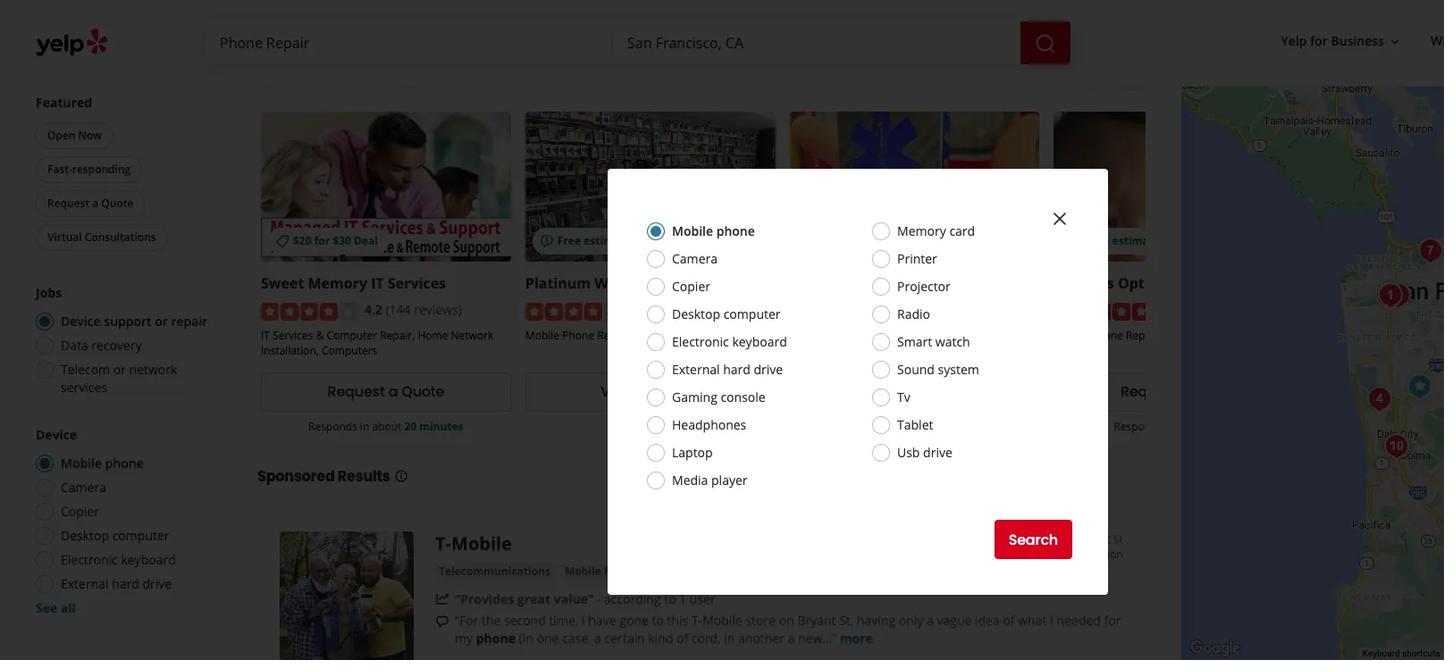 Task type: vqa. For each thing, say whether or not it's contained in the screenshot.
middle Valley
no



Task type: describe. For each thing, give the bounding box(es) containing it.
telecom or network services
[[61, 361, 177, 396]]

network
[[451, 328, 494, 343]]

my
[[455, 630, 473, 647]]

view business
[[601, 382, 700, 403]]

vague
[[937, 612, 972, 629]]

kind
[[648, 630, 673, 647]]

case,
[[562, 630, 591, 647]]

electronic inside search dialog
[[672, 333, 729, 350]]

mobile down 3.7 star rating image
[[790, 328, 824, 343]]

all
[[61, 600, 76, 617]]

4.2 for memory
[[365, 302, 382, 319]]

for inside 'yelp for business' button
[[1311, 33, 1328, 50]]

mobile down the 4.2 (59 reviews)
[[694, 328, 729, 343]]

featured
[[36, 94, 92, 111]]

about for best phone repair
[[911, 419, 940, 434]]

telecommunications link
[[435, 563, 554, 581]]

repair for wireless options
[[1126, 328, 1159, 343]]

request for wireless options
[[1121, 382, 1178, 403]]

responds in about for options
[[1114, 419, 1210, 434]]

to inside "for the second time, i have gone to this t-mobile store on bryant st, having only a vague idea of what i needed for my
[[652, 612, 664, 629]]

mobile inside button
[[565, 564, 601, 579]]

search
[[1009, 530, 1058, 550]]

tablet
[[898, 417, 934, 434]]

wr link
[[1424, 25, 1445, 58]]

player
[[712, 472, 748, 489]]

0 horizontal spatial t-
[[435, 532, 451, 556]]

mobile down 4.9 star rating image
[[1054, 328, 1089, 343]]

0 horizontal spatial 16 info v2 image
[[394, 469, 408, 483]]

mobile phone repair, electronics, mobile phones
[[526, 328, 769, 343]]

virtual consultations
[[47, 230, 156, 245]]

1 free from the left
[[558, 234, 581, 249]]

option group containing device
[[30, 426, 222, 618]]

reviews) for sweet memory it services
[[414, 302, 462, 319]]

fast-responding
[[47, 162, 131, 177]]

1 vertical spatial mobile phone
[[61, 455, 144, 472]]

card
[[950, 223, 975, 240]]

view
[[601, 382, 634, 403]]

1 vertical spatial computer
[[112, 527, 169, 544]]

one
[[537, 630, 559, 647]]

0 vertical spatial it
[[371, 274, 384, 294]]

responds for best phone repair
[[847, 419, 896, 434]]

watch
[[936, 333, 971, 350]]

printer
[[898, 250, 938, 267]]

t-mobile
[[435, 532, 512, 556]]

0 vertical spatial to
[[664, 591, 676, 608]]

0 horizontal spatial drive
[[143, 576, 172, 593]]

a inside featured group
[[92, 196, 99, 211]]

mobile inside "for the second time, i have gone to this t-mobile store on bryant st, having only a vague idea of what i needed for my
[[703, 612, 743, 629]]

"provides
[[455, 591, 514, 608]]

3.7 (126 reviews)
[[894, 302, 991, 319]]

request a quote button for best
[[790, 373, 1040, 412]]

another
[[738, 630, 785, 647]]

2 vertical spatial device
[[36, 426, 77, 443]]

1 i from the left
[[582, 612, 585, 629]]

"for the second time, i have gone to this t-mobile store on bryant st, having only a vague idea of what i needed for my
[[455, 612, 1121, 647]]

special offers for you
[[257, 64, 442, 89]]

1 free estimates from the left
[[558, 234, 637, 249]]

sweet
[[261, 274, 304, 294]]

quote inside featured group
[[101, 196, 134, 211]]

see all button
[[36, 600, 76, 617]]

filters
[[46, 17, 83, 34]]

for inside "for the second time, i have gone to this t-mobile store on bryant st, having only a vague idea of what i needed for my
[[1105, 612, 1121, 629]]

sound system
[[898, 361, 980, 378]]

search image
[[1035, 33, 1057, 54]]

on
[[779, 612, 795, 629]]

wr
[[1431, 33, 1445, 50]]

&
[[316, 328, 324, 343]]

consultations
[[85, 230, 156, 245]]

smart watch
[[898, 333, 971, 350]]

console
[[721, 389, 766, 406]]

bryant inside 1655 bryant st mission
[[1078, 532, 1111, 547]]

sponsored for sponsored
[[449, 67, 513, 84]]

have
[[589, 612, 617, 629]]

external hard drive inside search dialog
[[672, 361, 783, 378]]

"provides great value" - according to 1 user
[[455, 591, 716, 608]]

0 horizontal spatial external
[[61, 576, 109, 593]]

responding
[[72, 162, 131, 177]]

mobile phones button
[[561, 563, 647, 581]]

2 wireless from the left
[[1054, 274, 1115, 294]]

search dialog
[[0, 0, 1445, 661]]

estimates for best phone repair
[[848, 234, 901, 249]]

desktop computer inside search dialog
[[672, 306, 781, 323]]

1 vertical spatial device
[[61, 313, 101, 330]]

more
[[840, 630, 873, 647]]

mobile phone repair for options
[[1054, 328, 1159, 343]]

computer
[[327, 328, 377, 343]]

repair, inside the it services & computer repair, home network installation, computers
[[380, 328, 415, 343]]

mobile inside search dialog
[[672, 223, 713, 240]]

jobs
[[36, 284, 62, 301]]

option group containing jobs
[[30, 284, 222, 397]]

memory card
[[898, 223, 975, 240]]

device inside device support or repair
[[115, 35, 148, 50]]

repair inside device support or repair
[[36, 50, 66, 65]]

request a quote for best
[[857, 382, 974, 403]]

gaming console
[[672, 389, 766, 406]]

phone inside search dialog
[[717, 223, 755, 240]]

having
[[857, 612, 896, 629]]

keyboard
[[1363, 649, 1401, 659]]

keyboard shortcuts
[[1363, 649, 1441, 659]]

1 vertical spatial keyboard
[[121, 552, 176, 569]]

0 vertical spatial 16 info v2 image
[[517, 69, 531, 83]]

"for
[[455, 612, 479, 629]]

mobile up the telecommunications
[[451, 532, 512, 556]]

virtual
[[47, 230, 82, 245]]

usb drive
[[898, 444, 953, 461]]

results
[[338, 466, 390, 487]]

mobile phone repair for phone
[[790, 328, 894, 343]]

phone up 3.7 star rating image
[[825, 274, 870, 294]]

st,
[[840, 612, 854, 629]]

2 i from the left
[[1050, 612, 1054, 629]]

about for wireless options
[[1178, 419, 1208, 434]]

view business link
[[526, 373, 776, 412]]

idea
[[975, 612, 1000, 629]]

1 responds from the left
[[308, 419, 357, 434]]

smart
[[898, 333, 933, 350]]

best phone repair link
[[790, 274, 920, 294]]

mobile phone inside search dialog
[[672, 223, 755, 240]]

business
[[1332, 33, 1385, 50]]

best
[[790, 274, 821, 294]]

1 horizontal spatial or
[[155, 313, 168, 330]]

request a quote for sweet
[[328, 382, 445, 403]]

$30
[[333, 234, 351, 249]]

1655
[[1051, 532, 1075, 547]]

radio
[[898, 306, 931, 323]]

bonjour professional iphone ipad repair & electronic center image
[[1373, 278, 1409, 314]]

free estimates for wireless options
[[1087, 234, 1166, 249]]

new…"
[[798, 630, 837, 647]]

1 vertical spatial external hard drive
[[61, 576, 172, 593]]

data recovery
[[61, 337, 142, 354]]

1
[[680, 591, 687, 608]]

of inside "for the second time, i have gone to this t-mobile store on bryant st, having only a vague idea of what i needed for my
[[1003, 612, 1015, 629]]

2 filters
[[36, 17, 83, 34]]

(126
[[915, 302, 940, 319]]

1 vertical spatial electronic
[[61, 552, 118, 569]]

mission
[[1085, 547, 1123, 562]]

media
[[672, 472, 708, 489]]

telecom
[[61, 361, 110, 378]]

recovery
[[91, 337, 142, 354]]

request a quote button for wireless
[[1054, 373, 1305, 412]]

it inside the it services & computer repair, home network installation, computers
[[261, 328, 270, 343]]

3.7 star rating image
[[790, 303, 887, 321]]

bryant inside "for the second time, i have gone to this t-mobile store on bryant st, having only a vague idea of what i needed for my
[[798, 612, 836, 629]]

sweet memory it services link
[[261, 274, 446, 294]]

1 vertical spatial of
[[677, 630, 688, 647]]

request inside featured group
[[47, 196, 90, 211]]

1 vertical spatial memory
[[308, 274, 367, 294]]

responds in about 20 minutes
[[308, 419, 464, 434]]

projector
[[898, 278, 951, 295]]

1 vertical spatial device support or repair
[[61, 313, 208, 330]]

wireless options
[[1054, 274, 1175, 294]]

sound
[[898, 361, 935, 378]]

hard inside search dialog
[[723, 361, 751, 378]]

1 estimates from the left
[[584, 234, 637, 249]]

quote for sweet
[[402, 382, 445, 403]]

map region
[[1105, 0, 1445, 661]]

headphones
[[672, 417, 747, 434]]

user actions element
[[1267, 25, 1445, 61]]



Task type: locate. For each thing, give the bounding box(es) containing it.
repair down 3.7
[[862, 328, 894, 343]]

2 about from the left
[[911, 419, 940, 434]]

store
[[746, 612, 776, 629]]

2 reviews) from the left
[[671, 302, 719, 319]]

1 horizontal spatial desktop
[[672, 306, 721, 323]]

request for best phone repair
[[857, 382, 914, 403]]

quote for wireless
[[1195, 382, 1238, 403]]

google image
[[1186, 637, 1245, 661]]

1 repair, from the left
[[380, 328, 415, 343]]

desktop computer up electronics,
[[672, 306, 781, 323]]

desktop inside search dialog
[[672, 306, 721, 323]]

sponsored for sponsored results
[[257, 466, 335, 487]]

open now
[[47, 128, 102, 143]]

or right •
[[193, 35, 204, 50]]

2 horizontal spatial free
[[1087, 234, 1110, 249]]

1 vertical spatial or
[[155, 313, 168, 330]]

it down the sweet
[[261, 328, 270, 343]]

0 horizontal spatial free estimates
[[558, 234, 637, 249]]

2 estimates from the left
[[848, 234, 901, 249]]

copier
[[672, 278, 711, 295], [61, 503, 99, 520]]

estimates up printer
[[848, 234, 901, 249]]

close image
[[1050, 208, 1071, 230]]

fast-
[[47, 162, 72, 177]]

free up best phone repair link
[[822, 234, 846, 249]]

0 vertical spatial device support or repair
[[36, 35, 204, 65]]

platinum wireless image
[[1403, 369, 1439, 405]]

repair
[[874, 274, 920, 294], [862, 328, 894, 343], [1126, 328, 1159, 343]]

phones up the according
[[604, 564, 643, 579]]

for inside $20 for $30 deal link
[[314, 234, 330, 249]]

2 horizontal spatial free estimates link
[[1054, 112, 1305, 262]]

device support or repair
[[36, 35, 204, 65], [61, 313, 208, 330]]

sponsored left results
[[257, 466, 335, 487]]

3 responds from the left
[[1114, 419, 1163, 434]]

1 4.2 star rating image from the left
[[261, 303, 358, 321]]

minutes
[[420, 419, 464, 434]]

4.2 star rating image for sweet
[[261, 303, 358, 321]]

1 vertical spatial t-
[[692, 612, 703, 629]]

reviews) up home
[[414, 302, 462, 319]]

mobile down 2 filters
[[36, 35, 70, 50]]

1 vertical spatial it
[[261, 328, 270, 343]]

0 vertical spatial bryant
[[1078, 532, 1111, 547]]

desktop computer
[[672, 306, 781, 323], [61, 527, 169, 544]]

1 free estimates link from the left
[[526, 112, 776, 262]]

1 horizontal spatial free estimates
[[822, 234, 901, 249]]

0 vertical spatial phones
[[731, 328, 769, 343]]

external hard drive up gaming console
[[672, 361, 783, 378]]

mobile phone repair
[[790, 328, 894, 343], [1054, 328, 1159, 343]]

yelp for business button
[[1274, 25, 1410, 58]]

1 mobile phone repair from the left
[[790, 328, 894, 343]]

request a quote inside featured group
[[47, 196, 134, 211]]

support
[[150, 35, 190, 50], [104, 313, 152, 330]]

0 horizontal spatial responds
[[308, 419, 357, 434]]

0 horizontal spatial reviews)
[[414, 302, 462, 319]]

free estimates up wireless options link
[[1087, 234, 1166, 249]]

1 horizontal spatial i
[[1050, 612, 1054, 629]]

2 repair, from the left
[[597, 328, 632, 343]]

desktop right (59
[[672, 306, 721, 323]]

sponsored
[[449, 67, 513, 84], [257, 466, 335, 487]]

4.2
[[365, 302, 382, 319], [629, 302, 647, 319]]

free for best phone repair
[[822, 234, 846, 249]]

repair down 2 filters
[[36, 50, 66, 65]]

services left "&"
[[273, 328, 313, 343]]

1 vertical spatial drive
[[924, 444, 953, 461]]

repair, down (144
[[380, 328, 415, 343]]

it
[[371, 274, 384, 294], [261, 328, 270, 343]]

20
[[405, 419, 417, 434]]

sponsored right 'you' at the left top of the page
[[449, 67, 513, 84]]

featured group
[[32, 94, 222, 255]]

2
[[36, 17, 43, 34]]

data
[[61, 337, 88, 354]]

iphone repairing image
[[1363, 382, 1398, 417]]

wireless up (59
[[595, 274, 655, 294]]

device down services
[[36, 426, 77, 443]]

1 vertical spatial to
[[652, 612, 664, 629]]

memory down $20 for $30 deal
[[308, 274, 367, 294]]

needed
[[1057, 612, 1101, 629]]

support right •
[[150, 35, 190, 50]]

1 horizontal spatial drive
[[754, 361, 783, 378]]

16 info v2 image
[[517, 69, 531, 83], [394, 469, 408, 483]]

1 horizontal spatial estimates
[[848, 234, 901, 249]]

16 deal v2 image
[[275, 234, 290, 249]]

mobile down services
[[61, 455, 102, 472]]

2 horizontal spatial drive
[[924, 444, 953, 461]]

media player
[[672, 472, 748, 489]]

1 horizontal spatial copier
[[672, 278, 711, 295]]

1 reviews) from the left
[[414, 302, 462, 319]]

phone down platinum wireless "link"
[[562, 328, 595, 343]]

4.2 star rating image down "platinum"
[[526, 303, 622, 321]]

3 free from the left
[[1087, 234, 1110, 249]]

1 vertical spatial hard
[[112, 576, 139, 593]]

2 option group from the top
[[30, 426, 222, 618]]

memory inside search dialog
[[898, 223, 947, 240]]

free estimates link for platinum wireless
[[526, 112, 776, 262]]

1 horizontal spatial repair
[[171, 313, 208, 330]]

2 responds from the left
[[847, 419, 896, 434]]

1 horizontal spatial electronic
[[672, 333, 729, 350]]

open now button
[[36, 122, 114, 149]]

for
[[1311, 33, 1328, 50], [380, 64, 405, 89], [314, 234, 330, 249], [1105, 612, 1121, 629]]

4.2 star rating image for platinum
[[526, 303, 622, 321]]

free estimates up platinum wireless
[[558, 234, 637, 249]]

mobile phone up the 4.2 (59 reviews)
[[672, 223, 755, 240]]

estimates
[[584, 234, 637, 249], [848, 234, 901, 249], [1113, 234, 1166, 249]]

0 horizontal spatial to
[[652, 612, 664, 629]]

telecommunications button
[[435, 563, 554, 581]]

copier inside search dialog
[[672, 278, 711, 295]]

4.2 left (59
[[629, 302, 647, 319]]

to
[[664, 591, 676, 608], [652, 612, 664, 629]]

shortcuts
[[1403, 649, 1441, 659]]

16 chevron down v2 image
[[1388, 35, 1403, 49]]

repair,
[[380, 328, 415, 343], [597, 328, 632, 343]]

repair down 4.9 star rating image
[[1126, 328, 1159, 343]]

mobile down "platinum"
[[526, 328, 560, 343]]

desktop
[[672, 306, 721, 323], [61, 527, 109, 544]]

device support or repair up recovery
[[61, 313, 208, 330]]

0 horizontal spatial desktop
[[61, 527, 109, 544]]

free estimates link for best phone repair
[[790, 112, 1040, 262]]

mobile up the 4.2 (59 reviews)
[[672, 223, 713, 240]]

0 vertical spatial or
[[193, 35, 204, 50]]

16 trending v2 image
[[435, 592, 450, 607]]

mobile
[[36, 35, 70, 50], [672, 223, 713, 240], [526, 328, 560, 343], [694, 328, 729, 343], [790, 328, 824, 343], [1054, 328, 1089, 343], [61, 455, 102, 472], [451, 532, 512, 556], [565, 564, 601, 579], [703, 612, 743, 629]]

1 horizontal spatial services
[[388, 274, 446, 294]]

for right needed
[[1105, 612, 1121, 629]]

i left have
[[582, 612, 585, 629]]

1 horizontal spatial camera
[[672, 250, 718, 267]]

2 horizontal spatial responds
[[1114, 419, 1163, 434]]

16 free estimates v2 image
[[540, 234, 554, 249]]

platinum wireless link
[[526, 274, 655, 294]]

t mobile image
[[280, 532, 414, 661]]

1 vertical spatial electronic keyboard
[[61, 552, 176, 569]]

external inside search dialog
[[672, 361, 720, 378]]

this
[[667, 612, 689, 629]]

i right what at the right bottom
[[1050, 612, 1054, 629]]

request a quote for wireless
[[1121, 382, 1238, 403]]

0 vertical spatial memory
[[898, 223, 947, 240]]

reviews) right (59
[[671, 302, 719, 319]]

0 horizontal spatial i
[[582, 612, 585, 629]]

for right yelp
[[1311, 33, 1328, 50]]

2 horizontal spatial estimates
[[1113, 234, 1166, 249]]

support up recovery
[[104, 313, 152, 330]]

0 horizontal spatial bryant
[[798, 612, 836, 629]]

repair up 3.7
[[874, 274, 920, 294]]

reviews) for platinum wireless
[[671, 302, 719, 319]]

4.2 star rating image up "&"
[[261, 303, 358, 321]]

1 responds in about from the left
[[847, 419, 943, 434]]

t-mobile link
[[435, 532, 512, 556]]

free for wireless options
[[1087, 234, 1110, 249]]

desktop up the all
[[61, 527, 109, 544]]

electronic up the all
[[61, 552, 118, 569]]

0 horizontal spatial free
[[558, 234, 581, 249]]

4.2 left (144
[[365, 302, 382, 319]]

installation,
[[261, 343, 319, 358]]

0 horizontal spatial copier
[[61, 503, 99, 520]]

1 horizontal spatial mobile phone
[[672, 223, 755, 240]]

0 horizontal spatial keyboard
[[121, 552, 176, 569]]

free up "wireless options"
[[1087, 234, 1110, 249]]

1 vertical spatial services
[[273, 328, 313, 343]]

3 free estimates link from the left
[[1054, 112, 1305, 262]]

1 vertical spatial phones
[[604, 564, 643, 579]]

to up the kind
[[652, 612, 664, 629]]

i
[[582, 612, 585, 629], [1050, 612, 1054, 629]]

2 free from the left
[[822, 234, 846, 249]]

electronic keyboard up the all
[[61, 552, 176, 569]]

sponsored results
[[257, 466, 390, 487]]

1 horizontal spatial mobile phone repair
[[1054, 328, 1159, 343]]

external up gaming
[[672, 361, 720, 378]]

3 about from the left
[[1178, 419, 1208, 434]]

phones up console
[[731, 328, 769, 343]]

bryant left st
[[1078, 532, 1111, 547]]

wireless
[[595, 274, 655, 294], [1054, 274, 1115, 294]]

0 horizontal spatial repair,
[[380, 328, 415, 343]]

responds in about for phone
[[847, 419, 943, 434]]

tv
[[898, 389, 911, 406]]

desktop computer up the all
[[61, 527, 169, 544]]

repair for best phone repair
[[862, 328, 894, 343]]

reviews) for best phone repair
[[943, 302, 991, 319]]

0 vertical spatial hard
[[723, 361, 751, 378]]

1 horizontal spatial free
[[822, 234, 846, 249]]

second
[[504, 612, 546, 629]]

keyboard inside search dialog
[[733, 333, 787, 350]]

value"
[[554, 591, 594, 608]]

camera inside search dialog
[[672, 250, 718, 267]]

0 vertical spatial mobile phone
[[672, 223, 755, 240]]

2 4.2 star rating image from the left
[[526, 303, 622, 321]]

4.2 (59 reviews)
[[629, 302, 719, 319]]

of down this
[[677, 630, 688, 647]]

estimates for wireless options
[[1113, 234, 1166, 249]]

keyboard shortcuts button
[[1363, 648, 1441, 661]]

phone for wireless options
[[1091, 328, 1124, 343]]

phone down 3.7 star rating image
[[827, 328, 859, 343]]

0 horizontal spatial electronic keyboard
[[61, 552, 176, 569]]

(59
[[650, 302, 668, 319]]

options
[[1118, 274, 1175, 294]]

home
[[418, 328, 448, 343]]

mobile phone repair down 3.7 star rating image
[[790, 328, 894, 343]]

computer inside search dialog
[[724, 306, 781, 323]]

3 estimates from the left
[[1113, 234, 1166, 249]]

2 responds in about from the left
[[1114, 419, 1210, 434]]

1 option group from the top
[[30, 284, 222, 397]]

0 horizontal spatial about
[[372, 419, 402, 434]]

0 vertical spatial t-
[[435, 532, 451, 556]]

see
[[36, 600, 57, 617]]

request for sweet memory it services
[[328, 382, 385, 403]]

request a quote button
[[36, 190, 145, 217], [261, 373, 511, 412], [790, 373, 1040, 412], [1054, 373, 1305, 412]]

phone for best phone repair
[[827, 328, 859, 343]]

what
[[1018, 612, 1047, 629]]

external up the all
[[61, 576, 109, 593]]

3.7
[[894, 302, 911, 319]]

best phone repair image
[[1380, 429, 1415, 465]]

3 reviews) from the left
[[943, 302, 991, 319]]

it services & computer repair, home network installation, computers
[[261, 328, 494, 358]]

0 horizontal spatial 4.2
[[365, 302, 382, 319]]

1 wireless from the left
[[595, 274, 655, 294]]

1 4.2 from the left
[[365, 302, 382, 319]]

0 vertical spatial copier
[[672, 278, 711, 295]]

t- up "16 trending v2" image
[[435, 532, 451, 556]]

1 vertical spatial external
[[61, 576, 109, 593]]

usb
[[898, 444, 920, 461]]

free estimates
[[558, 234, 637, 249], [822, 234, 901, 249], [1087, 234, 1166, 249]]

or inside telecom or network services
[[113, 361, 126, 378]]

previous image
[[1081, 66, 1102, 87]]

4.2 for wireless
[[629, 302, 647, 319]]

1 horizontal spatial keyboard
[[733, 333, 787, 350]]

1 vertical spatial sponsored
[[257, 466, 335, 487]]

0 vertical spatial repair
[[36, 50, 66, 65]]

free
[[558, 234, 581, 249], [822, 234, 846, 249], [1087, 234, 1110, 249]]

0 vertical spatial camera
[[672, 250, 718, 267]]

phone (in one case, a certain kind of cord, in another a new…" more
[[476, 630, 873, 647]]

1 vertical spatial support
[[104, 313, 152, 330]]

repair
[[36, 50, 66, 65], [171, 313, 208, 330]]

mobile fix iphone ipad computer macbook repair image
[[1382, 278, 1417, 314]]

1 vertical spatial copier
[[61, 503, 99, 520]]

services up the 4.2 (144 reviews)
[[388, 274, 446, 294]]

1 horizontal spatial memory
[[898, 223, 947, 240]]

gone
[[620, 612, 649, 629]]

estimates up platinum wireless "link"
[[584, 234, 637, 249]]

1 horizontal spatial hard
[[723, 361, 751, 378]]

business
[[638, 382, 700, 403]]

0 horizontal spatial of
[[677, 630, 688, 647]]

0 horizontal spatial computer
[[112, 527, 169, 544]]

option group
[[30, 284, 222, 397], [30, 426, 222, 618]]

2 free estimates link from the left
[[790, 112, 1040, 262]]

1 horizontal spatial reviews)
[[671, 302, 719, 319]]

st
[[1114, 532, 1123, 547]]

0 vertical spatial keyboard
[[733, 333, 787, 350]]

0 horizontal spatial mobile phone
[[61, 455, 144, 472]]

1 horizontal spatial phones
[[731, 328, 769, 343]]

0 horizontal spatial hard
[[112, 576, 139, 593]]

platinum wireless
[[526, 274, 655, 294]]

0 horizontal spatial external hard drive
[[61, 576, 172, 593]]

offers
[[326, 64, 377, 89]]

0 horizontal spatial desktop computer
[[61, 527, 169, 544]]

0 horizontal spatial camera
[[61, 479, 106, 496]]

0 vertical spatial sponsored
[[449, 67, 513, 84]]

special
[[257, 64, 323, 89]]

quote
[[101, 196, 134, 211], [402, 382, 445, 403], [931, 382, 974, 403], [1195, 382, 1238, 403]]

16 speech v2 image
[[435, 615, 450, 629]]

1 horizontal spatial of
[[1003, 612, 1015, 629]]

1 horizontal spatial 4.2 star rating image
[[526, 303, 622, 321]]

phone
[[825, 274, 870, 294], [562, 328, 595, 343], [827, 328, 859, 343], [1091, 328, 1124, 343]]

best phone repair image
[[1380, 429, 1415, 465]]

for left $30
[[314, 234, 330, 249]]

computers
[[322, 343, 378, 358]]

reviews) up watch
[[943, 302, 991, 319]]

electronic down the 4.2 (59 reviews)
[[672, 333, 729, 350]]

t- right this
[[692, 612, 703, 629]]

marvan's cell care image
[[1371, 278, 1407, 314]]

next image
[[1122, 66, 1143, 87]]

0 vertical spatial services
[[388, 274, 446, 294]]

services inside the it services & computer repair, home network installation, computers
[[273, 328, 313, 343]]

yelp for business
[[1282, 33, 1385, 50]]

mobile phone repair down 4.9 star rating image
[[1054, 328, 1159, 343]]

2 mobile phone repair from the left
[[1054, 328, 1159, 343]]

0 horizontal spatial 4.2 star rating image
[[261, 303, 358, 321]]

about
[[372, 419, 402, 434], [911, 419, 940, 434], [1178, 419, 1208, 434]]

electronic keyboard inside search dialog
[[672, 333, 787, 350]]

0 horizontal spatial responds in about
[[847, 419, 943, 434]]

see all
[[36, 600, 76, 617]]

mobile up cord,
[[703, 612, 743, 629]]

memory up printer
[[898, 223, 947, 240]]

phone for platinum wireless
[[562, 328, 595, 343]]

1 horizontal spatial free estimates link
[[790, 112, 1040, 262]]

for left 'you' at the left top of the page
[[380, 64, 405, 89]]

t- inside "for the second time, i have gone to this t-mobile store on bryant st, having only a vague idea of what i needed for my
[[692, 612, 703, 629]]

1 horizontal spatial electronic keyboard
[[672, 333, 787, 350]]

request
[[47, 196, 90, 211], [328, 382, 385, 403], [857, 382, 914, 403], [1121, 382, 1178, 403]]

device support or repair down 'filters'
[[36, 35, 204, 65]]

phone down 4.9 star rating image
[[1091, 328, 1124, 343]]

1 vertical spatial option group
[[30, 426, 222, 618]]

estimates up "options"
[[1113, 234, 1166, 249]]

0 vertical spatial of
[[1003, 612, 1015, 629]]

sweet memory it services
[[261, 274, 446, 294]]

1 horizontal spatial 16 info v2 image
[[517, 69, 531, 83]]

mobile phone •
[[36, 35, 115, 50]]

request a quote button for sweet
[[261, 373, 511, 412]]

responds for wireless options
[[1114, 419, 1163, 434]]

quote for best
[[931, 382, 974, 403]]

1 horizontal spatial to
[[664, 591, 676, 608]]

0 horizontal spatial mobile phone repair
[[790, 328, 894, 343]]

1 horizontal spatial t-
[[692, 612, 703, 629]]

drive
[[754, 361, 783, 378], [924, 444, 953, 461], [143, 576, 172, 593]]

bryant up new…"
[[798, 612, 836, 629]]

0 horizontal spatial sponsored
[[257, 466, 335, 487]]

user
[[690, 591, 716, 608]]

free right 16 free estimates v2 image
[[558, 234, 581, 249]]

1 horizontal spatial desktop computer
[[672, 306, 781, 323]]

2 4.2 from the left
[[629, 302, 647, 319]]

or up network at the bottom left
[[155, 313, 168, 330]]

1 vertical spatial camera
[[61, 479, 106, 496]]

responds in about
[[847, 419, 943, 434], [1114, 419, 1210, 434]]

mobile iphone android & ipad repair image
[[1414, 233, 1445, 269]]

virtual consultations button
[[36, 224, 168, 251]]

None search field
[[206, 21, 1075, 64]]

3 free estimates from the left
[[1087, 234, 1166, 249]]

4.2 star rating image
[[261, 303, 358, 321], [526, 303, 622, 321]]

free estimates for best phone repair
[[822, 234, 901, 249]]

free estimates link for wireless options
[[1054, 112, 1305, 262]]

deal
[[354, 234, 378, 249]]

0 vertical spatial option group
[[30, 284, 222, 397]]

best phone repair
[[790, 274, 920, 294]]

repair, left electronics,
[[597, 328, 632, 343]]

or inside device support or repair
[[193, 35, 204, 50]]

1 about from the left
[[372, 419, 402, 434]]

4.9 star rating image
[[1054, 303, 1151, 321]]

0 horizontal spatial estimates
[[584, 234, 637, 249]]

it down deal
[[371, 274, 384, 294]]

electronic keyboard up gaming console
[[672, 333, 787, 350]]

2 free estimates from the left
[[822, 234, 901, 249]]

in
[[360, 419, 370, 434], [899, 419, 908, 434], [1166, 419, 1175, 434], [724, 630, 735, 647]]

0 vertical spatial external
[[672, 361, 720, 378]]

wireless up 4.9 star rating image
[[1054, 274, 1115, 294]]

1 horizontal spatial about
[[911, 419, 940, 434]]

support inside device support or repair
[[150, 35, 190, 50]]

free estimates up best phone repair
[[822, 234, 901, 249]]

you
[[408, 64, 442, 89]]

to left '1' on the left of page
[[664, 591, 676, 608]]

1 vertical spatial desktop computer
[[61, 527, 169, 544]]

device right •
[[115, 35, 148, 50]]

device up 'data' in the left bottom of the page
[[61, 313, 101, 330]]

network
[[129, 361, 177, 378]]

external hard drive up the all
[[61, 576, 172, 593]]

2 vertical spatial drive
[[143, 576, 172, 593]]

camera
[[672, 250, 718, 267], [61, 479, 106, 496]]

or down recovery
[[113, 361, 126, 378]]

repair up network at the bottom left
[[171, 313, 208, 330]]

phones inside button
[[604, 564, 643, 579]]

a inside "for the second time, i have gone to this t-mobile store on bryant st, having only a vague idea of what i needed for my
[[927, 612, 934, 629]]

$20 for $30 deal
[[293, 234, 378, 249]]

mobile up "provides great value" - according to 1 user
[[565, 564, 601, 579]]

free estimates link
[[526, 112, 776, 262], [790, 112, 1040, 262], [1054, 112, 1305, 262]]

mobile phone down services
[[61, 455, 144, 472]]

of right idea
[[1003, 612, 1015, 629]]



